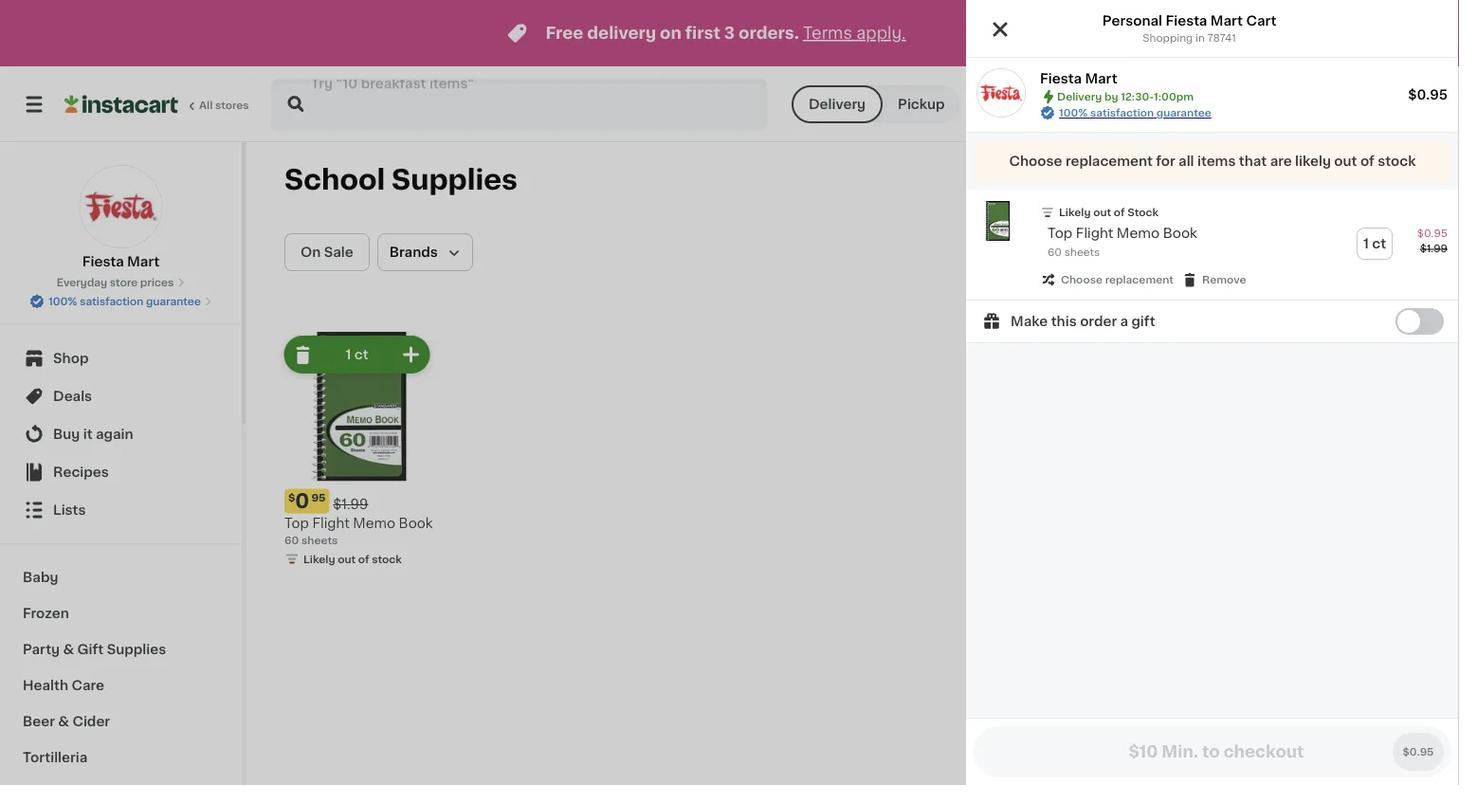 Task type: vqa. For each thing, say whether or not it's contained in the screenshot.
sale
yes



Task type: locate. For each thing, give the bounding box(es) containing it.
1 vertical spatial 60
[[284, 535, 299, 545]]

ct left $0.95 $1.99
[[1372, 237, 1386, 250]]

out for likely out of stock
[[338, 554, 356, 564]]

buy it again
[[53, 428, 133, 441]]

stock down "1" button
[[1378, 155, 1416, 168]]

1 horizontal spatial satisfaction
[[1091, 108, 1154, 118]]

0 horizontal spatial of
[[358, 554, 369, 564]]

1:00pm up likely in the right top of the page
[[1282, 97, 1336, 111]]

shop link
[[11, 339, 230, 377]]

100%
[[1059, 108, 1088, 118], [48, 296, 77, 307]]

$1.99 right 1 ct button
[[1420, 243, 1448, 254]]

fiesta mart
[[1040, 72, 1118, 85], [82, 255, 160, 268]]

100% satisfaction guarantee down store
[[48, 296, 201, 307]]

of for likely out of stock
[[358, 554, 369, 564]]

deals link
[[11, 377, 230, 415]]

0 vertical spatial likely
[[1059, 207, 1091, 218]]

1 vertical spatial 1
[[1364, 237, 1369, 250]]

party
[[23, 643, 60, 656]]

out inside product group
[[1093, 207, 1111, 218]]

0 vertical spatial fiesta mart
[[1040, 72, 1118, 85]]

of up top flight memo book button
[[1114, 207, 1125, 218]]

remove top flight memo book image
[[292, 343, 314, 366]]

0 horizontal spatial guarantee
[[146, 296, 201, 307]]

1 vertical spatial flight
[[312, 516, 350, 530]]

2 horizontal spatial mart
[[1211, 14, 1243, 27]]

2 horizontal spatial of
[[1361, 155, 1375, 168]]

fiesta mart logo image
[[79, 165, 163, 248]]

in
[[1196, 33, 1205, 43]]

0 horizontal spatial by
[[1105, 92, 1118, 102]]

fiesta up in
[[1166, 14, 1208, 27]]

out right likely in the right top of the page
[[1335, 155, 1357, 168]]

60
[[1048, 247, 1062, 257], [284, 535, 299, 545]]

order
[[1080, 315, 1117, 328]]

top
[[1048, 227, 1073, 240], [284, 516, 309, 530]]

1 ct inside button
[[1364, 237, 1386, 250]]

1 horizontal spatial 1 ct
[[1364, 237, 1386, 250]]

1 vertical spatial &
[[58, 715, 69, 728]]

$1.99 right the 95
[[333, 497, 368, 511]]

guarantee
[[1157, 108, 1212, 118], [146, 296, 201, 307]]

fiesta up everyday store prices
[[82, 255, 124, 268]]

guarantee up all
[[1157, 108, 1212, 118]]

95
[[311, 492, 326, 503]]

0 vertical spatial choose
[[1009, 155, 1063, 168]]

1 ct inside product group
[[346, 348, 369, 361]]

0 vertical spatial 60
[[1048, 247, 1062, 257]]

mart up prices
[[127, 255, 160, 268]]

choose inside choose replacement button
[[1061, 275, 1103, 285]]

0 vertical spatial book
[[1163, 227, 1198, 240]]

choose up make this order a gift
[[1061, 275, 1103, 285]]

1 vertical spatial choose
[[1061, 275, 1103, 285]]

book up remove button
[[1163, 227, 1198, 240]]

2 horizontal spatial 1
[[1409, 98, 1415, 111]]

fiesta mart up everyday store prices link
[[82, 255, 160, 268]]

flight inside product group
[[1076, 227, 1114, 240]]

memo
[[1117, 227, 1160, 240], [353, 516, 395, 530]]

1 vertical spatial satisfaction
[[80, 296, 143, 307]]

0 vertical spatial replacement
[[1066, 155, 1153, 168]]

78741 inside personal fiesta mart cart shopping in 78741
[[1208, 33, 1236, 43]]

fiesta mart image
[[978, 69, 1025, 117]]

personal fiesta mart cart shopping in 78741
[[1103, 14, 1277, 43]]

1 vertical spatial $0.95
[[1418, 228, 1448, 238]]

0 vertical spatial $1.99
[[1420, 243, 1448, 254]]

delivery button
[[792, 85, 883, 123]]

of for likely out of stock
[[1114, 207, 1125, 218]]

0 vertical spatial ct
[[1372, 237, 1386, 250]]

0 horizontal spatial delivery
[[809, 98, 866, 111]]

likely
[[1059, 207, 1091, 218], [303, 554, 335, 564]]

1 inside product group
[[346, 348, 351, 361]]

$
[[288, 492, 295, 503]]

1 vertical spatial top
[[284, 516, 309, 530]]

1 horizontal spatial out
[[1093, 207, 1111, 218]]

of right likely in the right top of the page
[[1361, 155, 1375, 168]]

100% right fiesta mart image
[[1059, 108, 1088, 118]]

lists
[[53, 504, 86, 517]]

1 vertical spatial 100% satisfaction guarantee
[[48, 296, 201, 307]]

choose down 78741 popup button
[[1009, 155, 1063, 168]]

tortilleria link
[[11, 740, 230, 776]]

pickup
[[898, 98, 945, 111]]

1 horizontal spatial 12:30-
[[1237, 97, 1282, 111]]

mart
[[1211, 14, 1243, 27], [1085, 72, 1118, 85], [127, 255, 160, 268]]

100% inside button
[[48, 296, 77, 307]]

likely inside product group
[[303, 554, 335, 564]]

2 vertical spatial mart
[[127, 255, 160, 268]]

$ 0 95
[[288, 491, 326, 511]]

12:30- up 100% satisfaction guarantee link
[[1121, 92, 1154, 102]]

0 horizontal spatial 100% satisfaction guarantee
[[48, 296, 201, 307]]

1 vertical spatial replacement
[[1105, 275, 1174, 285]]

0 vertical spatial memo
[[1117, 227, 1160, 240]]

1 horizontal spatial 78741
[[1208, 33, 1236, 43]]

0 horizontal spatial 100%
[[48, 296, 77, 307]]

12:30-
[[1121, 92, 1154, 102], [1237, 97, 1282, 111]]

are
[[1270, 155, 1292, 168]]

pickup button
[[883, 85, 960, 123]]

replacement up likely out of stock
[[1066, 155, 1153, 168]]

by up items
[[1214, 97, 1233, 111]]

satisfaction down "shopping"
[[1091, 108, 1154, 118]]

0 horizontal spatial fiesta mart
[[82, 255, 160, 268]]

prices
[[140, 277, 174, 288]]

1 vertical spatial 78741
[[1013, 97, 1054, 111]]

out up top flight memo book button
[[1093, 207, 1111, 218]]

choose
[[1009, 155, 1063, 168], [1061, 275, 1103, 285]]

1 vertical spatial top flight memo book 60 sheets
[[284, 516, 433, 545]]

1:00pm up 100% satisfaction guarantee link
[[1154, 92, 1194, 102]]

1 ct left "increment quantity of top flight memo book" icon
[[346, 348, 369, 361]]

delivery by 12:30-1:00pm link
[[1120, 93, 1336, 116]]

1 horizontal spatial flight
[[1076, 227, 1114, 240]]

out down $0.95 original price: $1.99 element
[[338, 554, 356, 564]]

1 vertical spatial supplies
[[107, 643, 166, 656]]

0 horizontal spatial sheets
[[301, 535, 338, 545]]

0 horizontal spatial book
[[399, 516, 433, 530]]

gift
[[1132, 315, 1156, 328]]

0 vertical spatial fiesta
[[1166, 14, 1208, 27]]

of down $0.95 original price: $1.99 element
[[358, 554, 369, 564]]

buy
[[53, 428, 80, 441]]

1 horizontal spatial delivery
[[1057, 92, 1102, 102]]

0 horizontal spatial satisfaction
[[80, 296, 143, 307]]

100% satisfaction guarantee up for
[[1059, 108, 1212, 118]]

1 vertical spatial mart
[[1085, 72, 1118, 85]]

on
[[660, 25, 682, 41]]

2 vertical spatial 1
[[346, 348, 351, 361]]

1 horizontal spatial ct
[[1372, 237, 1386, 250]]

mart up 100% satisfaction guarantee link
[[1085, 72, 1118, 85]]

flight down likely out of stock
[[1076, 227, 1114, 240]]

0 horizontal spatial fiesta
[[82, 255, 124, 268]]

1 vertical spatial 100%
[[48, 296, 77, 307]]

1 vertical spatial $1.99
[[333, 497, 368, 511]]

flight
[[1076, 227, 1114, 240], [312, 516, 350, 530]]

likely inside product group
[[1059, 207, 1091, 218]]

top flight memo book 60 sheets
[[1048, 227, 1198, 257], [284, 516, 433, 545]]

0 horizontal spatial flight
[[312, 516, 350, 530]]

1 horizontal spatial stock
[[1378, 155, 1416, 168]]

60 up choose replacement button
[[1048, 247, 1062, 257]]

0 vertical spatial $0.95
[[1408, 88, 1448, 101]]

0 horizontal spatial mart
[[127, 255, 160, 268]]

satisfaction
[[1091, 108, 1154, 118], [80, 296, 143, 307]]

0 vertical spatial flight
[[1076, 227, 1114, 240]]

choose for choose replacement for all items that are likely out of stock
[[1009, 155, 1063, 168]]

sheets up choose replacement button
[[1065, 247, 1100, 257]]

1 horizontal spatial 60
[[1048, 247, 1062, 257]]

mart left cart
[[1211, 14, 1243, 27]]

1 horizontal spatial fiesta mart
[[1040, 72, 1118, 85]]

fiesta
[[1166, 14, 1208, 27], [1040, 72, 1082, 85], [82, 255, 124, 268]]

$0.95 inside product group
[[1418, 228, 1448, 238]]

0 horizontal spatial 78741
[[1013, 97, 1054, 111]]

1 vertical spatial likely
[[303, 554, 335, 564]]

0 horizontal spatial memo
[[353, 516, 395, 530]]

flight down the 95
[[312, 516, 350, 530]]

& right 'beer'
[[58, 715, 69, 728]]

delivery down terms
[[809, 98, 866, 111]]

& left gift
[[63, 643, 74, 656]]

1 vertical spatial book
[[399, 516, 433, 530]]

1 vertical spatial stock
[[372, 554, 402, 564]]

tortilleria
[[23, 751, 87, 764]]

0 horizontal spatial top flight memo book 60 sheets
[[284, 516, 433, 545]]

0 vertical spatial top
[[1048, 227, 1073, 240]]

1 vertical spatial sheets
[[301, 535, 338, 545]]

likely for likely out of stock
[[303, 554, 335, 564]]

mart inside personal fiesta mart cart shopping in 78741
[[1211, 14, 1243, 27]]

product group
[[284, 332, 434, 570]]

1 horizontal spatial $1.99
[[1420, 243, 1448, 254]]

delivery up 100% satisfaction guarantee link
[[1057, 92, 1102, 102]]

1 ct
[[1364, 237, 1386, 250], [346, 348, 369, 361]]

of inside product group
[[358, 554, 369, 564]]

stock down $0.95 original price: $1.99 element
[[372, 554, 402, 564]]

1 horizontal spatial sheets
[[1065, 247, 1100, 257]]

fiesta mart up 100% satisfaction guarantee link
[[1040, 72, 1118, 85]]

by
[[1105, 92, 1118, 102], [1214, 97, 1233, 111]]

0 horizontal spatial 60
[[284, 535, 299, 545]]

top flight memo book 60 sheets up the likely out of stock on the bottom of the page
[[284, 516, 433, 545]]

1 horizontal spatial 1:00pm
[[1282, 97, 1336, 111]]

delivery up all
[[1150, 97, 1211, 111]]

guarantee down prices
[[146, 296, 201, 307]]

1:00pm
[[1154, 92, 1194, 102], [1282, 97, 1336, 111]]

free
[[546, 25, 584, 41]]

1 vertical spatial ct
[[355, 348, 369, 361]]

likely
[[1295, 155, 1331, 168]]

increment quantity of top flight memo book image
[[400, 343, 423, 366]]

1 ct left $0.95 $1.99
[[1364, 237, 1386, 250]]

memo down $0.95 original price: $1.99 element
[[353, 516, 395, 530]]

remove button
[[1182, 271, 1247, 288]]

replacement inside choose replacement button
[[1105, 275, 1174, 285]]

book down $0.95 original price: $1.99 element
[[399, 516, 433, 530]]

top flight memo book 60 sheets down likely out of stock
[[1048, 227, 1198, 257]]

out inside product group
[[338, 554, 356, 564]]

memo down stock
[[1117, 227, 1160, 240]]

book
[[1163, 227, 1198, 240], [399, 516, 433, 530]]

78741 button
[[983, 78, 1097, 131]]

top inside product group
[[1048, 227, 1073, 240]]

ct
[[1372, 237, 1386, 250], [355, 348, 369, 361]]

sale
[[324, 246, 353, 259]]

top down likely out of stock
[[1048, 227, 1073, 240]]

ct left "increment quantity of top flight memo book" icon
[[355, 348, 369, 361]]

0 vertical spatial satisfaction
[[1091, 108, 1154, 118]]

fiesta right fiesta mart image
[[1040, 72, 1082, 85]]

1 horizontal spatial supplies
[[392, 166, 518, 193]]

buy it again link
[[11, 415, 230, 453]]

1 horizontal spatial book
[[1163, 227, 1198, 240]]

terms apply. link
[[803, 25, 906, 41]]

$1.99
[[1420, 243, 1448, 254], [333, 497, 368, 511]]

0 horizontal spatial out
[[338, 554, 356, 564]]

health
[[23, 679, 68, 692]]

by up 100% satisfaction guarantee link
[[1105, 92, 1118, 102]]

0 vertical spatial 1
[[1409, 98, 1415, 111]]

78741
[[1208, 33, 1236, 43], [1013, 97, 1054, 111]]

1 horizontal spatial of
[[1114, 207, 1125, 218]]

60 down 0
[[284, 535, 299, 545]]

0 horizontal spatial ct
[[355, 348, 369, 361]]

2 vertical spatial out
[[338, 554, 356, 564]]

likely up top flight memo book button
[[1059, 207, 1091, 218]]

1 vertical spatial memo
[[353, 516, 395, 530]]

school supplies
[[284, 166, 518, 193]]

delivery by 12:30-1:00pm up that
[[1150, 97, 1336, 111]]

again
[[96, 428, 133, 441]]

top down 0
[[284, 516, 309, 530]]

2 vertical spatial of
[[358, 554, 369, 564]]

0 horizontal spatial stock
[[372, 554, 402, 564]]

satisfaction inside 100% satisfaction guarantee button
[[80, 296, 143, 307]]

party & gift supplies link
[[11, 632, 230, 668]]

100% down everyday
[[48, 296, 77, 307]]

replacement up gift
[[1105, 275, 1174, 285]]

orders.
[[739, 25, 799, 41]]

0 vertical spatial guarantee
[[1157, 108, 1212, 118]]

baby link
[[11, 559, 230, 596]]

supplies
[[392, 166, 518, 193], [107, 643, 166, 656]]

0 horizontal spatial $1.99
[[333, 497, 368, 511]]

memo inside product group
[[353, 516, 395, 530]]

1 vertical spatial out
[[1093, 207, 1111, 218]]

0 vertical spatial sheets
[[1065, 247, 1100, 257]]

1 horizontal spatial 100% satisfaction guarantee
[[1059, 108, 1212, 118]]

0 horizontal spatial supplies
[[107, 643, 166, 656]]

satisfaction down everyday store prices
[[80, 296, 143, 307]]

1 vertical spatial fiesta
[[1040, 72, 1082, 85]]

$1.99 inside product group
[[333, 497, 368, 511]]

&
[[63, 643, 74, 656], [58, 715, 69, 728]]

recipes
[[53, 466, 109, 479]]

likely out of stock
[[303, 554, 402, 564]]

1 horizontal spatial guarantee
[[1157, 108, 1212, 118]]

likely down $ 0 95
[[303, 554, 335, 564]]

of inside product group
[[1114, 207, 1125, 218]]

0 horizontal spatial likely
[[303, 554, 335, 564]]

top flight memo book 60 sheets inside product group
[[284, 516, 433, 545]]

$0.95
[[1408, 88, 1448, 101], [1418, 228, 1448, 238]]

2 horizontal spatial delivery
[[1150, 97, 1211, 111]]

sheets up the likely out of stock on the bottom of the page
[[301, 535, 338, 545]]

None search field
[[271, 78, 767, 131]]

12:30- up that
[[1237, 97, 1282, 111]]

all stores
[[199, 100, 249, 110]]

$0.95 $1.99
[[1418, 228, 1448, 254]]

0 vertical spatial &
[[63, 643, 74, 656]]



Task type: describe. For each thing, give the bounding box(es) containing it.
items
[[1198, 155, 1236, 168]]

instacart logo image
[[64, 93, 178, 116]]

frozen link
[[11, 596, 230, 632]]

100% satisfaction guarantee button
[[29, 290, 212, 309]]

beer & cider
[[23, 715, 110, 728]]

personal
[[1103, 14, 1163, 27]]

fiesta mart link
[[79, 165, 163, 271]]

0 horizontal spatial 1:00pm
[[1154, 92, 1194, 102]]

health care link
[[11, 668, 230, 704]]

100% satisfaction guarantee link
[[1059, 105, 1212, 120]]

$0.95 original price: $1.99 element
[[284, 489, 434, 514]]

top flight memo book 60 sheets inside product group
[[1048, 227, 1198, 257]]

delivery by 12:30-1:00pm up 100% satisfaction guarantee link
[[1057, 92, 1194, 102]]

party & gift supplies
[[23, 643, 166, 656]]

0 vertical spatial 100% satisfaction guarantee
[[1059, 108, 1212, 118]]

sheets inside product group
[[1065, 247, 1100, 257]]

deals
[[53, 390, 92, 403]]

remove
[[1202, 275, 1247, 285]]

1 button
[[1359, 82, 1437, 127]]

store
[[110, 277, 138, 288]]

service type group
[[792, 85, 960, 123]]

baby
[[23, 571, 58, 584]]

beer & cider link
[[11, 704, 230, 740]]

product group
[[966, 190, 1459, 300]]

frozen
[[23, 607, 69, 620]]

stock
[[1128, 207, 1159, 218]]

memo inside product group
[[1117, 227, 1160, 240]]

it
[[83, 428, 93, 441]]

1 inside button
[[1409, 98, 1415, 111]]

first
[[685, 25, 721, 41]]

beer
[[23, 715, 55, 728]]

0 vertical spatial of
[[1361, 155, 1375, 168]]

health care
[[23, 679, 104, 692]]

top inside product group
[[284, 516, 309, 530]]

choose for choose replacement
[[1061, 275, 1103, 285]]

that
[[1239, 155, 1267, 168]]

& for beer
[[58, 715, 69, 728]]

stock inside product group
[[372, 554, 402, 564]]

out for likely out of stock
[[1093, 207, 1111, 218]]

limited time offer region
[[0, 0, 1418, 66]]

& for party
[[63, 643, 74, 656]]

on sale button
[[284, 233, 370, 271]]

$0.95 for $0.95 $1.99
[[1418, 228, 1448, 238]]

terms
[[803, 25, 852, 41]]

choose replacement
[[1061, 275, 1174, 285]]

all
[[199, 100, 213, 110]]

$1.99 inside $0.95 $1.99
[[1420, 243, 1448, 254]]

shopping
[[1143, 33, 1193, 43]]

2 vertical spatial fiesta
[[82, 255, 124, 268]]

delivery
[[587, 25, 656, 41]]

flight inside product group
[[312, 516, 350, 530]]

book inside product group
[[399, 516, 433, 530]]

replacement for choose replacement for all items that are likely out of stock
[[1066, 155, 1153, 168]]

60 inside product group
[[284, 535, 299, 545]]

ct inside button
[[1372, 237, 1386, 250]]

recipes link
[[11, 453, 230, 491]]

sheets inside product group
[[301, 535, 338, 545]]

top flight memo book button
[[1048, 226, 1198, 241]]

school
[[284, 166, 385, 193]]

1 horizontal spatial 100%
[[1059, 108, 1088, 118]]

everyday store prices link
[[57, 275, 185, 290]]

shop
[[53, 352, 89, 365]]

1 horizontal spatial by
[[1214, 97, 1233, 111]]

1 horizontal spatial mart
[[1085, 72, 1118, 85]]

guarantee inside button
[[146, 296, 201, 307]]

stores
[[215, 100, 249, 110]]

all stores link
[[64, 78, 250, 131]]

care
[[71, 679, 104, 692]]

delivery inside button
[[809, 98, 866, 111]]

60 inside product group
[[1048, 247, 1062, 257]]

100% satisfaction guarantee inside button
[[48, 296, 201, 307]]

mart inside fiesta mart link
[[127, 255, 160, 268]]

0
[[295, 491, 310, 511]]

fiesta inside personal fiesta mart cart shopping in 78741
[[1166, 14, 1208, 27]]

for
[[1156, 155, 1176, 168]]

make this order a gift
[[1011, 315, 1156, 328]]

on
[[301, 246, 321, 259]]

0 horizontal spatial 12:30-
[[1121, 92, 1154, 102]]

make
[[1011, 315, 1048, 328]]

0 vertical spatial supplies
[[392, 166, 518, 193]]

choose replacement for all items that are likely out of stock
[[1009, 155, 1416, 168]]

1 horizontal spatial fiesta
[[1040, 72, 1082, 85]]

on sale
[[301, 246, 353, 259]]

lists link
[[11, 491, 230, 529]]

1 ct button
[[1358, 229, 1392, 259]]

all
[[1179, 155, 1194, 168]]

gift
[[77, 643, 104, 656]]

replacement for choose replacement
[[1105, 275, 1174, 285]]

2 horizontal spatial out
[[1335, 155, 1357, 168]]

0 vertical spatial stock
[[1378, 155, 1416, 168]]

apply.
[[857, 25, 906, 41]]

choose replacement button
[[1040, 271, 1174, 288]]

3
[[724, 25, 735, 41]]

everyday
[[57, 277, 107, 288]]

satisfaction inside 100% satisfaction guarantee link
[[1091, 108, 1154, 118]]

free delivery on first 3 orders. terms apply.
[[546, 25, 906, 41]]

$0.95 for $0.95
[[1408, 88, 1448, 101]]

a
[[1120, 315, 1128, 328]]

everyday store prices
[[57, 277, 174, 288]]

78741 inside popup button
[[1013, 97, 1054, 111]]

top flight memo book image
[[978, 201, 1017, 241]]

cider
[[72, 715, 110, 728]]

1 inside button
[[1364, 237, 1369, 250]]

cart
[[1246, 14, 1277, 27]]

likely out of stock
[[1059, 207, 1159, 218]]

likely for likely out of stock
[[1059, 207, 1091, 218]]

this
[[1051, 315, 1077, 328]]

book inside product group
[[1163, 227, 1198, 240]]



